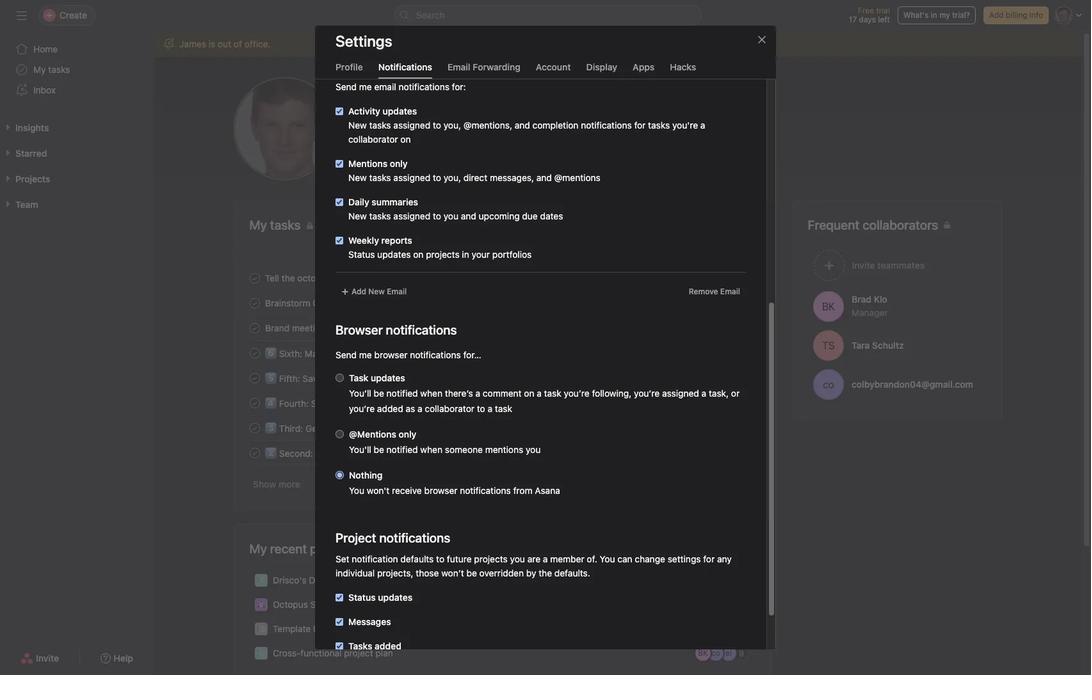 Task type: describe. For each thing, give the bounding box(es) containing it.
be inside set notification defaults to future projects you are a member of. you can change settings for any individual projects, those won't be overridden by the defaults.
[[467, 568, 477, 579]]

ja
[[267, 108, 303, 150]]

add billing info button
[[984, 6, 1049, 24]]

notifications inside activity updates new tasks assigned to you, @mentions, and completion notifications for tasks you're a collaborator on
[[581, 120, 632, 131]]

assigned for summaries
[[393, 211, 431, 222]]

won't
[[441, 568, 464, 579]]

my
[[940, 10, 950, 20]]

completed image for 6️⃣
[[247, 346, 262, 361]]

my for my tasks
[[33, 64, 46, 75]]

notifications down notifications button
[[399, 81, 450, 92]]

email forwarding
[[448, 61, 521, 72]]

james for james
[[359, 88, 417, 112]]

can
[[453, 125, 470, 135]]

be for you'll
[[374, 388, 384, 399]]

send me browser notifications for…
[[336, 350, 481, 361]]

17
[[849, 15, 857, 24]]

drisco's for drisco's drinks marketing department
[[529, 125, 563, 135]]

you, for direct
[[444, 172, 461, 183]]

project notifications
[[336, 531, 450, 546]]

0 horizontal spatial with
[[328, 323, 345, 334]]

apps
[[633, 61, 655, 72]]

el
[[725, 649, 732, 658]]

weekly reports status updates on projects in your portfolios
[[348, 235, 532, 260]]

rocket image
[[257, 601, 265, 609]]

1 vertical spatial task
[[495, 403, 512, 414]]

Messages checkbox
[[336, 619, 343, 626]]

for:
[[452, 81, 466, 92]]

fourth:
[[279, 398, 308, 409]]

completed image for 3️⃣
[[247, 420, 262, 436]]

ts
[[822, 340, 835, 351]]

0 horizontal spatial work
[[329, 348, 349, 359]]

0 horizontal spatial of
[[234, 38, 242, 49]]

cross-
[[273, 648, 300, 659]]

octopus specimen link
[[234, 593, 771, 617]]

0 vertical spatial by
[[345, 373, 355, 384]]

completed checkbox for 4️⃣
[[247, 395, 262, 411]]

free
[[858, 6, 874, 15]]

6️⃣
[[265, 348, 276, 359]]

octopus
[[297, 273, 331, 284]]

individual
[[336, 568, 375, 579]]

hacks button
[[670, 61, 696, 79]]

to inside task updates you'll be notified when there's a comment on a task you're following, you're assigned a task, or you're added as a collaborator to a task
[[477, 403, 485, 414]]

remove email
[[689, 287, 740, 297]]

assigned for updates
[[393, 120, 431, 131]]

daily summaries new tasks assigned to you and upcoming due dates
[[348, 197, 563, 222]]

0 horizontal spatial for
[[426, 448, 437, 459]]

search
[[416, 10, 445, 20]]

display button
[[586, 61, 617, 79]]

1 vertical spatial work
[[411, 398, 431, 409]]

due
[[522, 211, 538, 222]]

find
[[315, 448, 333, 459]]

new inside button
[[368, 287, 385, 297]]

inbox link
[[8, 80, 146, 101]]

search button
[[395, 5, 702, 26]]

global element
[[0, 31, 154, 108]]

notifications down team
[[410, 350, 461, 361]]

completed checkbox for tell
[[247, 271, 262, 286]]

task
[[349, 373, 369, 384]]

when for someone
[[420, 444, 443, 455]]

inbox
[[33, 85, 56, 95]]

hide sidebar image
[[17, 10, 27, 20]]

a inside activity updates new tasks assigned to you, @mentions, and completion notifications for tasks you're a collaborator on
[[701, 120, 705, 131]]

colbybrandon04@gmail.com
[[851, 379, 973, 390]]

@mentions
[[349, 429, 396, 440]]

show more button
[[249, 473, 303, 496]]

manager
[[851, 307, 888, 318]]

recent projects
[[270, 542, 357, 557]]

updates for activity
[[383, 106, 417, 117]]

to for only
[[433, 172, 441, 183]]

from
[[513, 485, 533, 496]]

5️⃣
[[265, 373, 276, 384]]

2️⃣
[[265, 448, 276, 459]]

asana for 5️⃣ fifth: save time by collaborating in asana
[[424, 373, 449, 384]]

my tasks
[[33, 64, 70, 75]]

mentions
[[485, 444, 523, 455]]

you're
[[672, 120, 698, 131]]

1 vertical spatial of
[[360, 398, 369, 409]]

can
[[618, 554, 632, 565]]

send for send me email notifications for:
[[336, 81, 357, 92]]

status updates
[[348, 592, 413, 603]]

the right find
[[335, 448, 349, 459]]

tasks for daily summaries new tasks assigned to you and upcoming due dates
[[369, 211, 391, 222]]

portfolios
[[492, 249, 532, 260]]

edit profile
[[367, 153, 412, 164]]

functional
[[300, 648, 341, 659]]

sections
[[386, 423, 420, 434]]

invite button
[[12, 647, 67, 671]]

collaborator inside task updates you'll be notified when there's a comment on a task you're following, you're assigned a task, or you're added as a collaborator to a task
[[425, 403, 475, 414]]

in for 5️⃣ fifth: save time by collaborating in asana
[[414, 373, 421, 384]]

reports
[[381, 235, 412, 246]]

when for there's
[[420, 388, 443, 399]]

weekly
[[348, 235, 379, 246]]

my tasks
[[249, 218, 301, 232]]

or
[[731, 388, 740, 399]]

projects,
[[377, 568, 413, 579]]

messages
[[348, 617, 391, 628]]

updates for task
[[371, 373, 405, 384]]

only for @mentions only
[[399, 429, 417, 440]]

1 horizontal spatial email
[[448, 61, 470, 72]]

send for send me browser notifications for…
[[336, 350, 357, 361]]

the right tell
[[281, 273, 295, 284]]

flavors
[[375, 298, 403, 309]]

oct 30
[[730, 398, 755, 408]]

california
[[312, 298, 352, 309]]

1 vertical spatial added
[[375, 641, 401, 652]]

1 horizontal spatial marketing
[[594, 125, 636, 135]]

display
[[586, 61, 617, 72]]

a right there's
[[476, 388, 480, 399]]

2 horizontal spatial you're
[[634, 388, 660, 399]]

tasks for activity updates new tasks assigned to you, @mentions, and completion notifications for tasks you're a collaborator on
[[369, 120, 391, 131]]

tara schultz
[[851, 340, 904, 351]]

for inside set notification defaults to future projects you are a member of. you can change settings for any individual projects, those won't be overridden by the defaults.
[[703, 554, 715, 565]]

you left love at left top
[[333, 273, 348, 284]]

drinks for drisco's drinks
[[309, 575, 335, 586]]

task updates you'll be notified when there's a comment on a task you're following, you're assigned a task, or you're added as a collaborator to a task
[[349, 373, 740, 414]]

search list box
[[395, 5, 702, 26]]

3️⃣ third: get organized with sections
[[265, 423, 420, 434]]

apps button
[[633, 61, 655, 79]]

in for weekly reports status updates on projects in your portfolios
[[462, 249, 469, 260]]

settings
[[668, 554, 701, 565]]

close image
[[757, 35, 767, 45]]

octopus
[[273, 599, 308, 610]]

browser inside nothing you won't receive browser notifications from asana
[[424, 485, 458, 496]]

status inside weekly reports status updates on projects in your portfolios
[[348, 249, 375, 260]]

the inside set notification defaults to future projects you are a member of. you can change settings for any individual projects, those won't be overridden by the defaults.
[[539, 568, 552, 579]]

you up nothing you won't receive browser notifications from asana
[[440, 448, 455, 459]]

3️⃣
[[265, 423, 276, 434]]

a inside set notification defaults to future projects you are a member of. you can change settings for any individual projects, those won't be overridden by the defaults.
[[543, 554, 548, 565]]

drisco's for drisco's drinks
[[273, 575, 306, 586]]

that's
[[378, 448, 402, 459]]

to inside set notification defaults to future projects you are a member of. you can change settings for any individual projects, those won't be overridden by the defaults.
[[436, 554, 445, 565]]

completed image for 4️⃣
[[247, 395, 262, 411]]

send me email notifications for:
[[336, 81, 466, 92]]

my for my recent projects
[[249, 542, 267, 557]]

tasks inside "link"
[[48, 64, 70, 75]]

0 horizontal spatial you're
[[349, 403, 375, 414]]

account button
[[536, 61, 571, 79]]

add about me button
[[692, 119, 771, 142]]

completed image for 2️⃣
[[247, 445, 262, 461]]

completed image for brainstorm
[[247, 296, 262, 311]]

what's in my trial?
[[904, 10, 970, 20]]

oct for 4️⃣ fourth: stay on top of incoming work
[[730, 398, 744, 408]]

collaborating
[[358, 373, 411, 384]]

specimen
[[310, 599, 351, 610]]

meeting
[[292, 323, 325, 334]]

summaries
[[372, 197, 418, 208]]

list image for template i
[[257, 626, 265, 633]]

incoming
[[371, 398, 409, 409]]

your
[[472, 249, 490, 260]]

my tasks link
[[8, 60, 146, 80]]

2 status from the top
[[348, 592, 376, 603]]

only for mentions only
[[390, 158, 408, 169]]

30
[[746, 398, 755, 408]]



Task type: vqa. For each thing, say whether or not it's contained in the screenshot.
Drisco's Drinks Marketing Department's Drinks
yes



Task type: locate. For each thing, give the bounding box(es) containing it.
1 vertical spatial collaborator
[[425, 403, 475, 414]]

tasks down activity at top
[[369, 120, 391, 131]]

project
[[344, 648, 373, 659]]

Tasks added checkbox
[[336, 643, 343, 651]]

status down weekly
[[348, 249, 375, 260]]

me left email
[[359, 81, 372, 92]]

asana inside nothing you won't receive browser notifications from asana
[[535, 485, 560, 496]]

you're left following,
[[564, 388, 590, 399]]

someone
[[445, 444, 483, 455]]

oct left 26
[[731, 273, 744, 283]]

notification
[[352, 554, 398, 565]]

be inside task updates you'll be notified when there's a comment on a task you're following, you're assigned a task, or you're added as a collaborator to a task
[[374, 388, 384, 399]]

me inside button
[[754, 125, 767, 135]]

1 vertical spatial completed checkbox
[[247, 346, 262, 361]]

the down cola
[[347, 323, 361, 334]]

completed checkbox left brand
[[247, 321, 262, 336]]

1 horizontal spatial projects
[[474, 554, 508, 565]]

new down them
[[368, 287, 385, 297]]

completed checkbox for 3️⃣
[[247, 420, 262, 436]]

2 you, from the top
[[444, 172, 461, 183]]

0 horizontal spatial you
[[349, 485, 364, 496]]

you, inside activity updates new tasks assigned to you, @mentions, and completion notifications for tasks you're a collaborator on
[[444, 120, 461, 131]]

drisco's right councilor
[[529, 125, 563, 135]]

0 vertical spatial completed image
[[247, 271, 262, 286]]

those
[[416, 568, 439, 579]]

2 vertical spatial me
[[359, 350, 372, 361]]

collaborator inside activity updates new tasks assigned to you, @mentions, and completion notifications for tasks you're a collaborator on
[[348, 134, 398, 145]]

james left is
[[179, 38, 206, 49]]

1 vertical spatial my
[[249, 542, 267, 557]]

projects for future
[[474, 554, 508, 565]]

more
[[278, 479, 300, 490]]

change
[[635, 554, 665, 565]]

1 vertical spatial for
[[426, 448, 437, 459]]

new down 'daily'
[[348, 211, 367, 222]]

completed checkbox for brainstorm
[[247, 296, 262, 311]]

by inside set notification defaults to future projects you are a member of. you can change settings for any individual projects, those won't be overridden by the defaults.
[[526, 568, 536, 579]]

assigned down profile
[[393, 172, 431, 183]]

my inside "my tasks" "link"
[[33, 64, 46, 75]]

1 list image from the top
[[257, 577, 265, 585]]

co left el
[[711, 649, 720, 658]]

1 vertical spatial me
[[754, 125, 767, 135]]

Completed checkbox
[[247, 271, 262, 286], [247, 296, 262, 311], [247, 370, 262, 386], [247, 420, 262, 436], [247, 445, 262, 461]]

member
[[550, 554, 584, 565]]

0 vertical spatial status
[[348, 249, 375, 260]]

projects for on
[[426, 249, 460, 260]]

completed image for 5️⃣
[[247, 370, 262, 386]]

0 vertical spatial list image
[[257, 577, 265, 585]]

0 vertical spatial work
[[329, 348, 349, 359]]

to inside mentions only new tasks assigned to you, direct messages, and @mentions
[[433, 172, 441, 183]]

assigned inside mentions only new tasks assigned to you, direct messages, and @mentions
[[393, 172, 431, 183]]

cross-functional project plan
[[273, 648, 393, 659]]

completed checkbox left the 5️⃣
[[247, 370, 262, 386]]

add left about
[[708, 125, 725, 135]]

stay
[[311, 398, 329, 409]]

updates down reports
[[377, 249, 411, 260]]

tasks inside daily summaries new tasks assigned to you and upcoming due dates
[[369, 211, 391, 222]]

show
[[253, 479, 276, 490]]

for inside activity updates new tasks assigned to you, @mentions, and completion notifications for tasks you're a collaborator on
[[634, 120, 646, 131]]

1 horizontal spatial james
[[359, 88, 417, 112]]

on inside activity updates new tasks assigned to you, @mentions, and completion notifications for tasks you're a collaborator on
[[401, 134, 411, 145]]

0 vertical spatial completed checkbox
[[247, 321, 262, 336]]

1 horizontal spatial for
[[634, 120, 646, 131]]

0 horizontal spatial bk
[[698, 649, 708, 658]]

2 notified from the top
[[387, 444, 418, 455]]

2 completed checkbox from the top
[[247, 296, 262, 311]]

in inside weekly reports status updates on projects in your portfolios
[[462, 249, 469, 260]]

get
[[305, 423, 320, 434]]

3 completed checkbox from the top
[[247, 395, 262, 411]]

2 oct from the top
[[730, 398, 744, 408]]

1 horizontal spatial browser
[[424, 485, 458, 496]]

as
[[406, 403, 415, 414]]

hacks
[[670, 61, 696, 72]]

you, left the direct
[[444, 172, 461, 183]]

completed checkbox for 6️⃣
[[247, 346, 262, 361]]

drisco's up octopus
[[273, 575, 306, 586]]

updates inside activity updates new tasks assigned to you, @mentions, and completion notifications for tasks you're a collaborator on
[[383, 106, 417, 117]]

0 vertical spatial when
[[420, 388, 443, 399]]

2 horizontal spatial for
[[703, 554, 715, 565]]

on inside weekly reports status updates on projects in your portfolios
[[413, 249, 424, 260]]

to down comment
[[477, 403, 485, 414]]

with up you'll
[[366, 423, 383, 434]]

oct left 30
[[730, 398, 744, 408]]

asana up there's
[[424, 373, 449, 384]]

None radio
[[336, 471, 344, 480]]

when left someone
[[420, 444, 443, 455]]

completed checkbox for 2️⃣
[[247, 445, 262, 461]]

0 vertical spatial task
[[544, 388, 562, 399]]

completed checkbox for brand
[[247, 321, 262, 336]]

you inside @mentions only you'll be notified when someone mentions you
[[526, 444, 541, 455]]

0 vertical spatial only
[[390, 158, 408, 169]]

1 horizontal spatial co
[[823, 379, 834, 390]]

my up the inbox
[[33, 64, 46, 75]]

to inside daily summaries new tasks assigned to you and upcoming due dates
[[433, 211, 441, 222]]

1 completed image from the top
[[247, 296, 262, 311]]

only up right
[[399, 429, 417, 440]]

updates down projects,
[[378, 592, 413, 603]]

in inside button
[[931, 10, 937, 20]]

drinks up @mentions
[[566, 125, 592, 135]]

2 vertical spatial be
[[467, 568, 477, 579]]

you right the of.
[[600, 554, 615, 565]]

bk
[[822, 301, 835, 312], [698, 649, 708, 658]]

None checkbox
[[336, 199, 343, 206]]

projects inside weekly reports status updates on projects in your portfolios
[[426, 249, 460, 260]]

you right mentions
[[526, 444, 541, 455]]

only
[[390, 158, 408, 169], [399, 429, 417, 440]]

None checkbox
[[336, 108, 343, 115], [336, 160, 343, 168], [336, 237, 343, 245], [336, 108, 343, 115], [336, 160, 343, 168], [336, 237, 343, 245]]

by down are
[[526, 568, 536, 579]]

1 vertical spatial notified
[[387, 444, 418, 455]]

of.
[[587, 554, 597, 565]]

completed image left 2️⃣
[[247, 445, 262, 461]]

asana for nothing you won't receive browser notifications from asana
[[535, 485, 560, 496]]

notified
[[387, 388, 418, 399], [387, 444, 418, 455]]

be inside @mentions only you'll be notified when someone mentions you
[[374, 444, 384, 455]]

@mentions
[[554, 172, 601, 183]]

when inside task updates you'll be notified when there's a comment on a task you're following, you're assigned a task, or you're added as a collaborator to a task
[[420, 388, 443, 399]]

4 completed image from the top
[[247, 370, 262, 386]]

drisco's drinks marketing department
[[529, 125, 687, 135]]

3 completed image from the top
[[247, 346, 262, 361]]

profile
[[386, 153, 412, 164]]

james for james is out of office.
[[179, 38, 206, 49]]

1 you, from the top
[[444, 120, 461, 131]]

projects up overridden
[[474, 554, 508, 565]]

1 vertical spatial list image
[[257, 626, 265, 633]]

info
[[1030, 10, 1043, 20]]

tasks inside mentions only new tasks assigned to you, direct messages, and @mentions
[[369, 172, 391, 183]]

edit
[[367, 153, 383, 164]]

is
[[209, 38, 215, 49]]

0 horizontal spatial asana
[[424, 373, 449, 384]]

1 horizontal spatial by
[[526, 568, 536, 579]]

marketing
[[594, 125, 636, 135], [363, 323, 405, 334]]

send up 5️⃣ fifth: save time by collaborating in asana on the bottom
[[336, 350, 357, 361]]

and
[[515, 120, 530, 131], [537, 172, 552, 183], [461, 211, 476, 222]]

list image inside template i link
[[257, 626, 265, 633]]

you,
[[444, 120, 461, 131], [444, 172, 461, 183]]

status
[[348, 249, 375, 260], [348, 592, 376, 603]]

notifications right completion
[[581, 120, 632, 131]]

receive
[[392, 485, 422, 496]]

completed checkbox for 5️⃣
[[247, 370, 262, 386]]

bk up "ts"
[[822, 301, 835, 312]]

1 vertical spatial drinks
[[309, 575, 335, 586]]

you're right following,
[[634, 388, 660, 399]]

2 list image from the top
[[257, 626, 265, 633]]

you'll
[[349, 444, 371, 455]]

invite
[[36, 653, 59, 664]]

updates up incoming on the bottom
[[371, 373, 405, 384]]

drinks for drisco's drinks marketing department
[[566, 125, 592, 135]]

tell the octopus you love them
[[265, 273, 391, 284]]

only inside @mentions only you'll be notified when someone mentions you
[[399, 429, 417, 440]]

new for new tasks assigned to you, direct messages, and @mentions
[[348, 172, 367, 183]]

for…
[[463, 350, 481, 361]]

1 vertical spatial james
[[359, 88, 417, 112]]

you, for @mentions,
[[444, 120, 461, 131]]

1 notified from the top
[[387, 388, 418, 399]]

2 completed image from the top
[[247, 321, 262, 336]]

0 vertical spatial projects
[[426, 249, 460, 260]]

and inside daily summaries new tasks assigned to you and upcoming due dates
[[461, 211, 476, 222]]

5 completed checkbox from the top
[[247, 445, 262, 461]]

list image up rocket image
[[257, 577, 265, 585]]

projects inside set notification defaults to future projects you are a member of. you can change settings for any individual projects, those won't be overridden by the defaults.
[[474, 554, 508, 565]]

to inside activity updates new tasks assigned to you, @mentions, and completion notifications for tasks you're a collaborator on
[[433, 120, 441, 131]]

activity updates new tasks assigned to you, @mentions, and completion notifications for tasks you're a collaborator on
[[348, 106, 705, 145]]

1 horizontal spatial with
[[366, 423, 383, 434]]

email inside button
[[387, 287, 407, 297]]

0 vertical spatial me
[[359, 81, 372, 92]]

private
[[350, 575, 379, 586]]

collaborator up edit
[[348, 134, 398, 145]]

1 vertical spatial bk
[[698, 649, 708, 658]]

3 list image from the top
[[257, 650, 265, 658]]

completed image
[[247, 271, 262, 286], [247, 420, 262, 436]]

@mentions,
[[464, 120, 512, 131]]

me right about
[[754, 125, 767, 135]]

1 vertical spatial drisco's
[[273, 575, 306, 586]]

0 horizontal spatial projects
[[426, 249, 460, 260]]

of right "out"
[[234, 38, 242, 49]]

a
[[701, 120, 705, 131], [476, 388, 480, 399], [537, 388, 542, 399], [702, 388, 707, 399], [418, 403, 422, 414], [488, 403, 493, 414], [543, 554, 548, 565]]

new for new tasks assigned to you and upcoming due dates
[[348, 211, 367, 222]]

for left any
[[703, 554, 715, 565]]

added left as in the left bottom of the page
[[377, 403, 403, 414]]

marketing down flavors
[[363, 323, 405, 334]]

be for you'll
[[374, 444, 384, 455]]

notified inside task updates you'll be notified when there's a comment on a task you're following, you're assigned a task, or you're added as a collaborator to a task
[[387, 388, 418, 399]]

1 vertical spatial and
[[537, 172, 552, 183]]

1 vertical spatial by
[[526, 568, 536, 579]]

james up beverage
[[359, 88, 417, 112]]

0 vertical spatial with
[[328, 323, 345, 334]]

email up for:
[[448, 61, 470, 72]]

be down collaborating
[[374, 388, 384, 399]]

me
[[359, 81, 372, 92], [754, 125, 767, 135], [359, 350, 372, 361]]

2 vertical spatial for
[[703, 554, 715, 565]]

what's
[[904, 10, 929, 20]]

4 completed checkbox from the top
[[247, 420, 262, 436]]

0 vertical spatial add
[[989, 10, 1004, 20]]

notified for updates
[[387, 388, 418, 399]]

2 horizontal spatial email
[[720, 287, 740, 297]]

new for new tasks assigned to you, @mentions, and completion notifications for tasks you're a collaborator on
[[348, 120, 367, 131]]

and right messages,
[[537, 172, 552, 183]]

and left upcoming
[[461, 211, 476, 222]]

set
[[336, 554, 349, 565]]

1 vertical spatial when
[[420, 444, 443, 455]]

completed image for brand
[[247, 321, 262, 336]]

cola
[[354, 298, 373, 309]]

completed checkbox left 2️⃣
[[247, 445, 262, 461]]

defaults
[[401, 554, 434, 565]]

1 horizontal spatial my
[[249, 542, 267, 557]]

edit profile button
[[359, 147, 420, 170]]

1 status from the top
[[348, 249, 375, 260]]

2 horizontal spatial add
[[989, 10, 1004, 20]]

1 completed checkbox from the top
[[247, 271, 262, 286]]

any
[[717, 554, 732, 565]]

and inside mentions only new tasks assigned to you, direct messages, and @mentions
[[537, 172, 552, 183]]

on
[[401, 134, 411, 145], [413, 249, 424, 260], [524, 388, 534, 399], [332, 398, 342, 409]]

1 horizontal spatial bk
[[822, 301, 835, 312]]

you're down you'll
[[349, 403, 375, 414]]

collaborator down there's
[[425, 403, 475, 414]]

1 when from the top
[[420, 388, 443, 399]]

completed image left brand
[[247, 321, 262, 336]]

new inside daily summaries new tasks assigned to you and upcoming due dates
[[348, 211, 367, 222]]

when left there's
[[420, 388, 443, 399]]

completed checkbox left 4️⃣
[[247, 395, 262, 411]]

1 vertical spatial send
[[336, 350, 357, 361]]

remove email button
[[683, 283, 746, 301]]

a right are
[[543, 554, 548, 565]]

1 horizontal spatial you're
[[564, 388, 590, 399]]

them
[[370, 273, 391, 284]]

tasks added
[[348, 641, 401, 652]]

1 horizontal spatial of
[[360, 398, 369, 409]]

0 horizontal spatial add
[[352, 287, 366, 297]]

notified up as in the left bottom of the page
[[387, 388, 418, 399]]

task right comment
[[544, 388, 562, 399]]

a right comment
[[537, 388, 542, 399]]

upcoming
[[479, 211, 520, 222]]

4️⃣
[[265, 398, 276, 409]]

me for send me browser notifications for…
[[359, 350, 372, 361]]

0 horizontal spatial browser
[[374, 350, 408, 361]]

the
[[281, 273, 295, 284], [347, 323, 361, 334], [335, 448, 349, 459], [539, 568, 552, 579]]

add billing info
[[989, 10, 1043, 20]]

notifications left from
[[460, 485, 511, 496]]

0 horizontal spatial by
[[345, 373, 355, 384]]

1 horizontal spatial work
[[411, 398, 431, 409]]

2 vertical spatial add
[[352, 287, 366, 297]]

you left are
[[510, 554, 525, 565]]

2 completed checkbox from the top
[[247, 346, 262, 361]]

0 horizontal spatial email
[[387, 287, 407, 297]]

you up weekly reports status updates on projects in your portfolios
[[444, 211, 459, 222]]

in down send me browser notifications for…
[[414, 373, 421, 384]]

you inside set notification defaults to future projects you are a member of. you can change settings for any individual projects, those won't be overridden by the defaults.
[[510, 554, 525, 565]]

oct 26 button
[[731, 273, 755, 283]]

2 send from the top
[[336, 350, 357, 361]]

for right right
[[426, 448, 437, 459]]

1 horizontal spatial asana
[[535, 485, 560, 496]]

0 vertical spatial collaborator
[[348, 134, 398, 145]]

0 horizontal spatial co
[[711, 649, 720, 658]]

0 vertical spatial my
[[33, 64, 46, 75]]

you
[[349, 485, 364, 496], [600, 554, 615, 565]]

1 vertical spatial add
[[708, 125, 725, 135]]

template i link
[[234, 617, 771, 642]]

oct 26
[[731, 273, 755, 283]]

me for send me email notifications for:
[[359, 81, 372, 92]]

to for summaries
[[433, 211, 441, 222]]

0 horizontal spatial drinks
[[309, 575, 335, 586]]

2 vertical spatial list image
[[257, 650, 265, 658]]

5 completed image from the top
[[247, 395, 262, 411]]

to left &
[[433, 120, 441, 131]]

tasks down home
[[48, 64, 70, 75]]

0 vertical spatial for
[[634, 120, 646, 131]]

be down future
[[467, 568, 477, 579]]

new inside mentions only new tasks assigned to you, direct messages, and @mentions
[[348, 172, 367, 183]]

of right "top" at the left of the page
[[360, 398, 369, 409]]

1 horizontal spatial and
[[515, 120, 530, 131]]

a right you're
[[701, 120, 705, 131]]

0 vertical spatial of
[[234, 38, 242, 49]]

1 send from the top
[[336, 81, 357, 92]]

when inside @mentions only you'll be notified when someone mentions you
[[420, 444, 443, 455]]

1 horizontal spatial you
[[600, 554, 615, 565]]

1 vertical spatial asana
[[535, 485, 560, 496]]

1 completed checkbox from the top
[[247, 321, 262, 336]]

0 horizontal spatial task
[[495, 403, 512, 414]]

add new email button
[[336, 283, 413, 301]]

list image
[[257, 577, 265, 585], [257, 626, 265, 633], [257, 650, 265, 658]]

completed image
[[247, 296, 262, 311], [247, 321, 262, 336], [247, 346, 262, 361], [247, 370, 262, 386], [247, 395, 262, 411], [247, 445, 262, 461]]

and right councilor
[[515, 120, 530, 131]]

profile button
[[336, 61, 363, 79]]

assigned inside activity updates new tasks assigned to you, @mentions, and completion notifications for tasks you're a collaborator on
[[393, 120, 431, 131]]

completed checkbox left brainstorm
[[247, 296, 262, 311]]

2 horizontal spatial and
[[537, 172, 552, 183]]

a left task,
[[702, 388, 707, 399]]

add for add billing info
[[989, 10, 1004, 20]]

Status updates checkbox
[[336, 594, 343, 602]]

on inside task updates you'll be notified when there's a comment on a task you're following, you're assigned a task, or you're added as a collaborator to a task
[[524, 388, 534, 399]]

love
[[351, 273, 367, 284]]

completed image left the 5️⃣
[[247, 370, 262, 386]]

save
[[302, 373, 322, 384]]

1 horizontal spatial add
[[708, 125, 725, 135]]

1 completed image from the top
[[247, 271, 262, 286]]

updates for status
[[378, 592, 413, 603]]

template i
[[273, 624, 315, 635]]

1 vertical spatial marketing
[[363, 323, 405, 334]]

1 vertical spatial completed image
[[247, 420, 262, 436]]

completed image left tell
[[247, 271, 262, 286]]

notified for only
[[387, 444, 418, 455]]

you, inside mentions only new tasks assigned to you, direct messages, and @mentions
[[444, 172, 461, 183]]

2 completed image from the top
[[247, 420, 262, 436]]

new inside activity updates new tasks assigned to you, @mentions, and completion notifications for tasks you're a collaborator on
[[348, 120, 367, 131]]

tasks for mentions only new tasks assigned to you, direct messages, and @mentions
[[369, 172, 391, 183]]

marketing left "department"
[[594, 125, 636, 135]]

task
[[544, 388, 562, 399], [495, 403, 512, 414]]

show more
[[253, 479, 300, 490]]

assigned for only
[[393, 172, 431, 183]]

browser up collaborating
[[374, 350, 408, 361]]

6 completed image from the top
[[247, 445, 262, 461]]

brand
[[265, 323, 289, 334]]

to up weekly reports status updates on projects in your portfolios
[[433, 211, 441, 222]]

0 vertical spatial send
[[336, 81, 357, 92]]

left
[[878, 15, 890, 24]]

oct for tell the octopus you love them
[[731, 273, 744, 283]]

0 vertical spatial marketing
[[594, 125, 636, 135]]

0 vertical spatial browser
[[374, 350, 408, 361]]

updates inside task updates you'll be notified when there's a comment on a task you're following, you're assigned a task, or you're added as a collaborator to a task
[[371, 373, 405, 384]]

0 vertical spatial co
[[823, 379, 834, 390]]

and inside activity updates new tasks assigned to you, @mentions, and completion notifications for tasks you're a collaborator on
[[515, 120, 530, 131]]

notifications
[[399, 81, 450, 92], [581, 120, 632, 131], [410, 350, 461, 361], [460, 485, 511, 496]]

completed image left 4️⃣
[[247, 395, 262, 411]]

you inside nothing you won't receive browser notifications from asana
[[349, 485, 364, 496]]

with down brainstorm california cola flavors
[[328, 323, 345, 334]]

asana right from
[[535, 485, 560, 496]]

3 completed checkbox from the top
[[247, 370, 262, 386]]

0 horizontal spatial drisco's
[[273, 575, 306, 586]]

a down comment
[[488, 403, 493, 414]]

completed image left the 3️⃣
[[247, 420, 262, 436]]

assigned inside daily summaries new tasks assigned to you and upcoming due dates
[[393, 211, 431, 222]]

oct 30 button
[[730, 398, 755, 408]]

1 vertical spatial co
[[711, 649, 720, 658]]

0 horizontal spatial marketing
[[363, 323, 405, 334]]

email down oct 26
[[720, 287, 740, 297]]

add up cola
[[352, 287, 366, 297]]

1 vertical spatial oct
[[730, 398, 744, 408]]

billing
[[1006, 10, 1028, 20]]

notified down sections
[[387, 444, 418, 455]]

added inside task updates you'll be notified when there's a comment on a task you're following, you're assigned a task, or you're added as a collaborator to a task
[[377, 403, 403, 414]]

completed image left 6️⃣
[[247, 346, 262, 361]]

add for add about me
[[708, 125, 725, 135]]

you inside daily summaries new tasks assigned to you and upcoming due dates
[[444, 211, 459, 222]]

organized
[[322, 423, 363, 434]]

0 horizontal spatial collaborator
[[348, 134, 398, 145]]

by right 'time'
[[345, 373, 355, 384]]

2 vertical spatial completed checkbox
[[247, 395, 262, 411]]

2 when from the top
[[420, 444, 443, 455]]

work
[[329, 348, 349, 359], [411, 398, 431, 409]]

browser
[[374, 350, 408, 361], [424, 485, 458, 496]]

profile
[[336, 61, 363, 72]]

4️⃣ fourth: stay on top of incoming work
[[265, 398, 431, 409]]

0 vertical spatial notified
[[387, 388, 418, 399]]

updates inside weekly reports status updates on projects in your portfolios
[[377, 249, 411, 260]]

co down "ts"
[[823, 379, 834, 390]]

add inside button
[[352, 287, 366, 297]]

list image for cross-functional project plan
[[257, 650, 265, 658]]

completed checkbox left the 3️⃣
[[247, 420, 262, 436]]

completed image for tell
[[247, 271, 262, 286]]

in left your
[[462, 249, 469, 260]]

the down are
[[539, 568, 552, 579]]

only inside mentions only new tasks assigned to you, direct messages, and @mentions
[[390, 158, 408, 169]]

1 horizontal spatial drinks
[[566, 125, 592, 135]]

to for updates
[[433, 120, 441, 131]]

comment
[[483, 388, 522, 399]]

add for add new email
[[352, 287, 366, 297]]

0 vertical spatial bk
[[822, 301, 835, 312]]

projects left your
[[426, 249, 460, 260]]

1 oct from the top
[[731, 273, 744, 283]]

template
[[273, 624, 310, 635]]

0 horizontal spatial james
[[179, 38, 206, 49]]

notifications inside nothing you won't receive browser notifications from asana
[[460, 485, 511, 496]]

None radio
[[336, 374, 344, 382], [336, 430, 344, 439], [336, 374, 344, 382], [336, 430, 344, 439]]

Completed checkbox
[[247, 321, 262, 336], [247, 346, 262, 361], [247, 395, 262, 411]]

brainstorm
[[265, 298, 310, 309]]

daily
[[348, 197, 369, 208]]

tasks left you're
[[648, 120, 670, 131]]

1 vertical spatial you
[[600, 554, 615, 565]]

1 vertical spatial with
[[366, 423, 383, 434]]

send down the profile button
[[336, 81, 357, 92]]

you inside set notification defaults to future projects you are a member of. you can change settings for any individual projects, those won't be overridden by the defaults.
[[600, 554, 615, 565]]

free trial 17 days left
[[849, 6, 890, 24]]

assigned inside task updates you'll be notified when there's a comment on a task you're following, you're assigned a task, or you're added as a collaborator to a task
[[662, 388, 699, 399]]

notified inside @mentions only you'll be notified when someone mentions you
[[387, 444, 418, 455]]

0 vertical spatial added
[[377, 403, 403, 414]]

0 vertical spatial drinks
[[566, 125, 592, 135]]

tasks down mentions
[[369, 172, 391, 183]]

department
[[638, 125, 687, 135]]

1 vertical spatial projects
[[474, 554, 508, 565]]

me up task
[[359, 350, 372, 361]]

a right as in the left bottom of the page
[[418, 403, 422, 414]]

0 vertical spatial drisco's
[[529, 125, 563, 135]]

0 vertical spatial james
[[179, 38, 206, 49]]

days
[[859, 15, 876, 24]]



